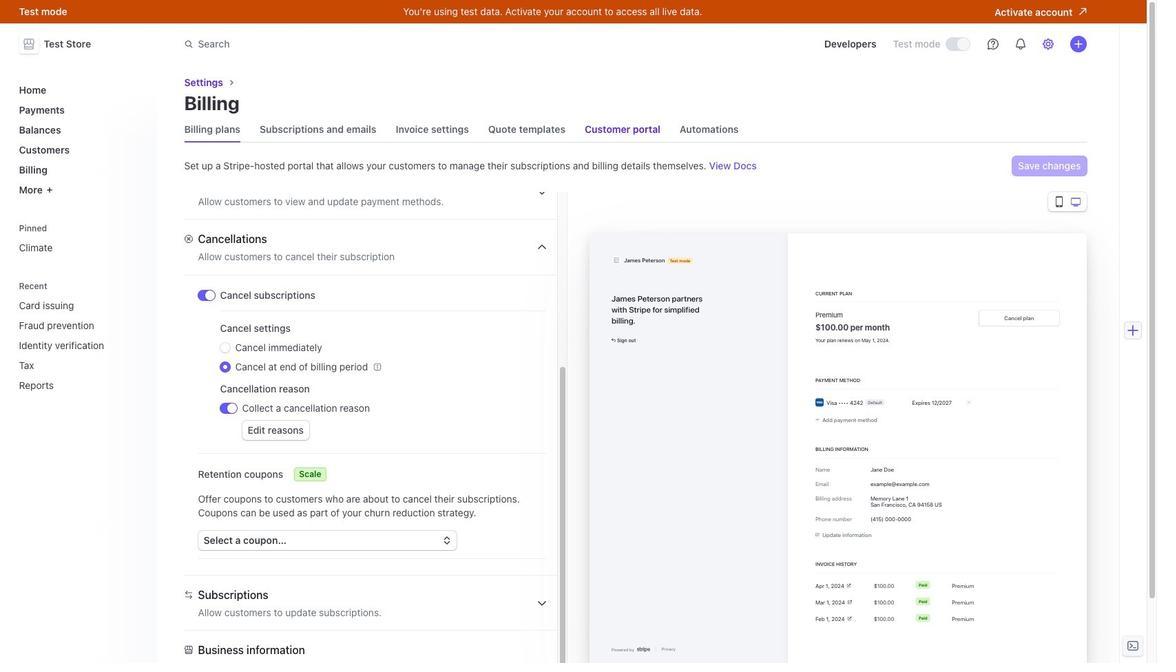 Task type: describe. For each thing, give the bounding box(es) containing it.
notifications image
[[1015, 39, 1026, 50]]

pinned element
[[13, 219, 148, 259]]

settings image
[[1042, 39, 1053, 50]]

1 recent element from the top
[[13, 277, 148, 397]]



Task type: vqa. For each thing, say whether or not it's contained in the screenshot.
TEST MODE checkbox
yes



Task type: locate. For each thing, give the bounding box(es) containing it.
Test mode checkbox
[[946, 38, 969, 50]]

Search text field
[[176, 31, 564, 57]]

core navigation links element
[[13, 79, 148, 201]]

edit pins image
[[135, 224, 143, 232]]

clear history image
[[135, 282, 143, 290]]

stripe image
[[637, 647, 650, 652]]

recent element
[[13, 277, 148, 397], [13, 294, 148, 397]]

tab list
[[184, 117, 1086, 143]]

None search field
[[176, 31, 564, 57]]

help image
[[987, 39, 998, 50]]

2 recent element from the top
[[13, 294, 148, 397]]



